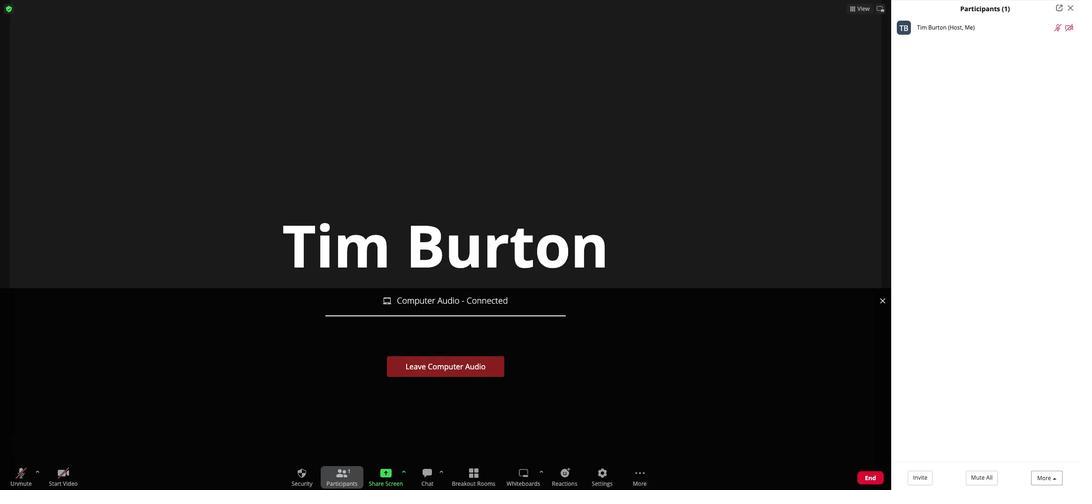 Task type: vqa. For each thing, say whether or not it's contained in the screenshot.
'TB'
yes



Task type: describe. For each thing, give the bounding box(es) containing it.
tb
[[1063, 7, 1073, 17]]



Task type: locate. For each thing, give the bounding box(es) containing it.
in meeting image
[[1072, 3, 1077, 8], [1072, 3, 1077, 8]]



